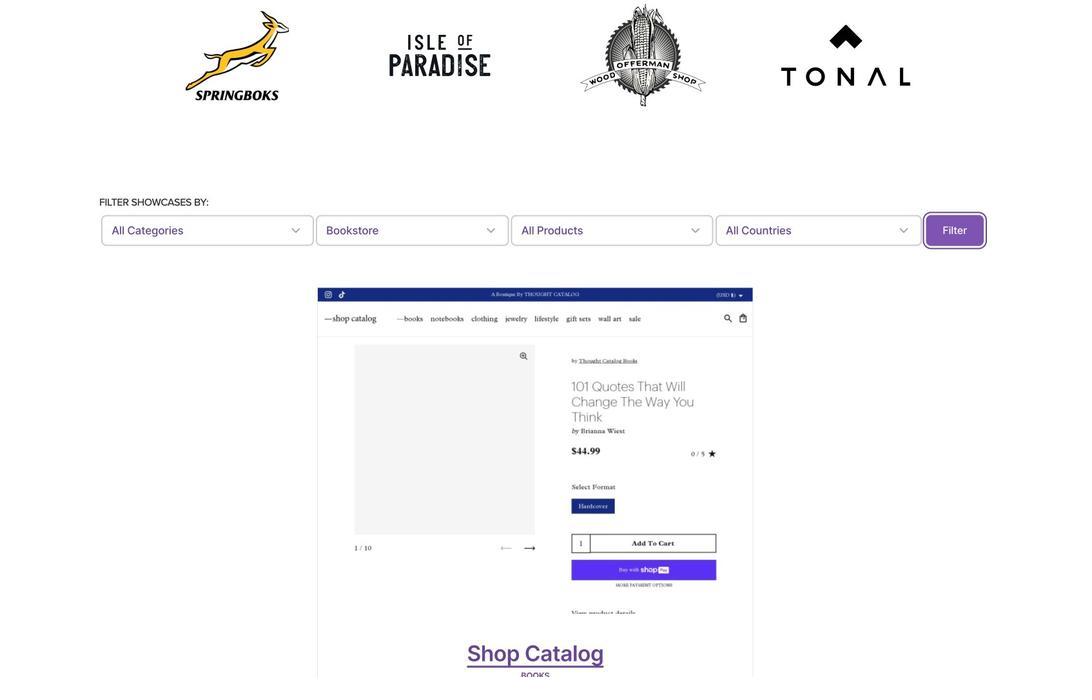 Task type: locate. For each thing, give the bounding box(es) containing it.
angle down image
[[288, 223, 304, 238], [484, 223, 499, 238]]

2 angle down image from the left
[[484, 223, 499, 238]]

0 horizontal spatial angle down image
[[288, 223, 304, 238]]

1 horizontal spatial angle down image
[[484, 223, 499, 238]]

angle down image
[[688, 223, 704, 238]]

None field
[[101, 215, 314, 246], [316, 215, 509, 246], [511, 215, 714, 246], [716, 215, 922, 246], [101, 215, 314, 246], [316, 215, 509, 246], [716, 215, 922, 246]]

official springboks online store image
[[186, 11, 289, 100]]

tonal image
[[782, 25, 911, 86]]



Task type: vqa. For each thing, say whether or not it's contained in the screenshot.
can
no



Task type: describe. For each thing, give the bounding box(es) containing it.
1 angle down image from the left
[[288, 223, 304, 238]]

offerman woodshop image
[[579, 2, 708, 109]]

none field angle down
[[511, 215, 714, 246]]

isle of paradise image
[[389, 27, 492, 84]]



